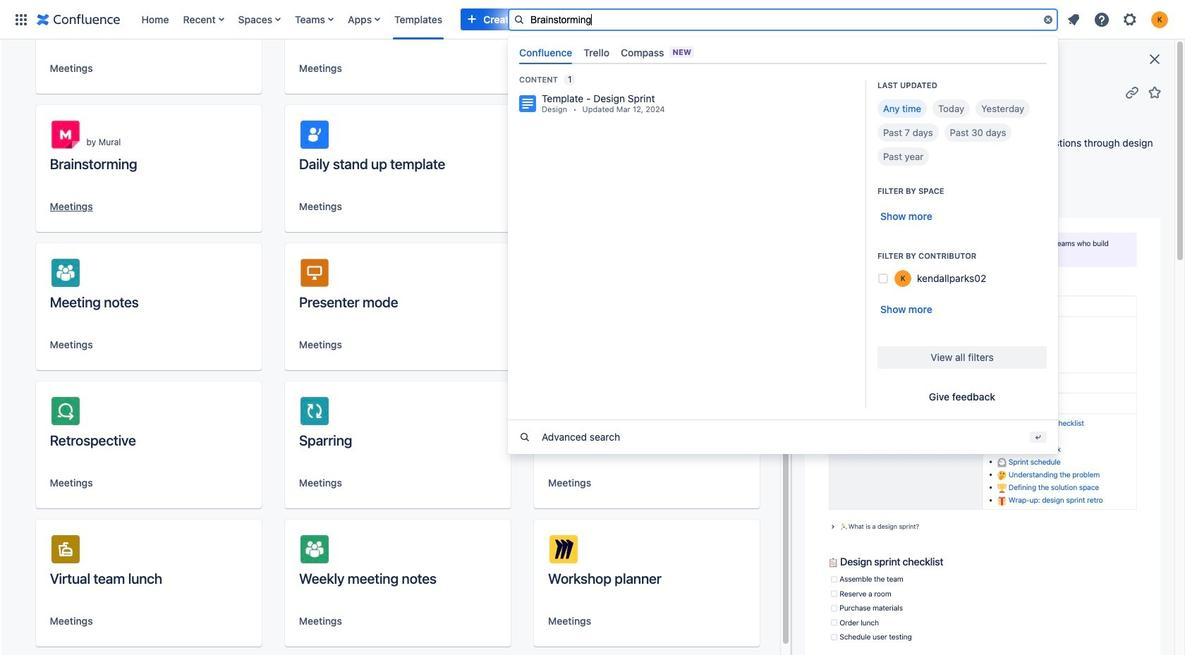 Task type: locate. For each thing, give the bounding box(es) containing it.
list
[[134, 0, 830, 39], [1061, 7, 1177, 32]]

notification icon image
[[1065, 11, 1082, 28]]

group
[[805, 178, 967, 201]]

banner
[[0, 0, 1185, 454]]

None search field
[[508, 8, 1058, 31]]

star design sprint image
[[1146, 84, 1163, 101]]

your profile and preferences image
[[1151, 11, 1168, 28]]

share link image
[[1124, 84, 1141, 101]]

confluence image
[[37, 11, 120, 28], [37, 11, 120, 28]]

list for appswitcher icon
[[134, 0, 830, 39]]

next template image
[[824, 51, 841, 68]]

Search Confluence field
[[508, 8, 1058, 31]]

0 horizontal spatial list
[[134, 0, 830, 39]]

previous template image
[[799, 51, 816, 68]]

close image
[[1146, 51, 1163, 68]]

tab
[[514, 41, 578, 64], [578, 41, 615, 64]]

1 horizontal spatial list
[[1061, 7, 1177, 32]]

tab list
[[514, 41, 1052, 64]]



Task type: describe. For each thing, give the bounding box(es) containing it.
advanced search image
[[519, 431, 530, 443]]

clear search session image
[[1043, 14, 1054, 25]]

premium image
[[839, 14, 851, 25]]

1 tab from the left
[[514, 41, 578, 64]]

2 tab from the left
[[578, 41, 615, 64]]

settings icon image
[[1122, 11, 1138, 28]]

global element
[[8, 0, 830, 39]]

search image
[[514, 14, 525, 25]]

appswitcher icon image
[[13, 11, 30, 28]]

help icon image
[[1093, 11, 1110, 28]]

page image
[[519, 95, 536, 112]]

last updated option group
[[877, 99, 1047, 166]]

list for premium image
[[1061, 7, 1177, 32]]



Task type: vqa. For each thing, say whether or not it's contained in the screenshot.
2nd Unstar this space icon from the bottom of the page
no



